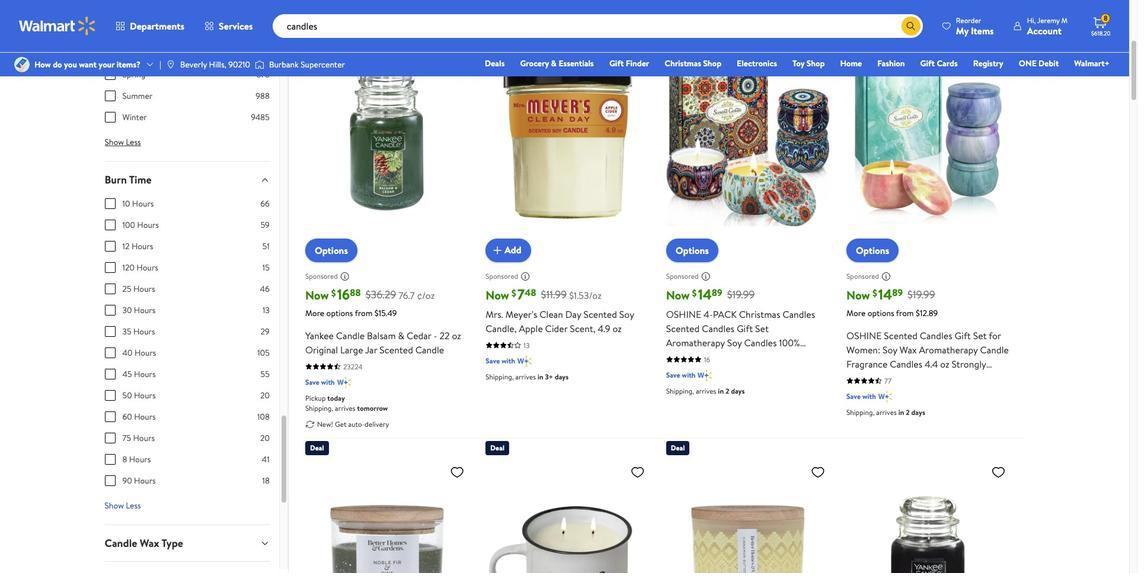 Task type: vqa. For each thing, say whether or not it's contained in the screenshot.


Task type: describe. For each thing, give the bounding box(es) containing it.
registry
[[973, 58, 1004, 69]]

arrives down natural
[[696, 386, 717, 397]]

sponsored for mrs. meyer's clean day scented soy candle, apple cider scent, 4.9 oz
[[486, 272, 518, 282]]

for inside now $ 14 89 $19.99 oshine 4-pack christmas candles scented candles gift set aromatherapy soy candles 100% natural soy 4.4 oz strongly fragrance stress relief for mother's day,valentine's day,birthday,anniversary
[[719, 365, 731, 378]]

gift inside oshine scented candles gift set for women: soy wax aromatherapy candle fragrance candles 4.4 oz strongly fragrance essential oils for stress relief halloween christmas birthday mother's day
[[955, 330, 971, 343]]

50 hours
[[122, 390, 156, 402]]

day,birthday,anniversary
[[666, 394, 770, 407]]

878
[[256, 69, 270, 81]]

$ for now $ 14 89 $19.99 oshine 4-pack christmas candles scented candles gift set aromatherapy soy candles 100% natural soy 4.4 oz strongly fragrance stress relief for mother's day,valentine's day,birthday,anniversary
[[692, 287, 697, 300]]

soy inside oshine scented candles gift set for women: soy wax aromatherapy candle fragrance candles 4.4 oz strongly fragrance essential oils for stress relief halloween christmas birthday mother's day
[[883, 344, 898, 357]]

120
[[122, 262, 135, 274]]

988
[[256, 90, 270, 102]]

get
[[335, 420, 347, 430]]

oz inside oshine scented candles gift set for women: soy wax aromatherapy candle fragrance candles 4.4 oz strongly fragrance essential oils for stress relief halloween christmas birthday mother's day
[[941, 358, 950, 371]]

add to cart image
[[491, 244, 505, 258]]

mrs.
[[486, 308, 503, 321]]

$618.20
[[1092, 29, 1111, 37]]

10
[[122, 198, 130, 210]]

46
[[260, 283, 270, 295]]

relief inside now $ 14 89 $19.99 oshine 4-pack christmas candles scented candles gift set aromatherapy soy candles 100% natural soy 4.4 oz strongly fragrance stress relief for mother's day,valentine's day,birthday,anniversary
[[693, 365, 717, 378]]

ad disclaimer and feedback image for oshine 4-pack christmas candles scented candles gift set aromatherapy soy candles 100% natural soy 4.4 oz strongly fragrance stress relief for mother's day,valentine's day,birthday,anniversary
[[701, 272, 711, 281]]

hi, jeremy m account
[[1027, 15, 1068, 37]]

delivery
[[365, 420, 389, 430]]

41
[[262, 454, 270, 466]]

hours for 40 hours
[[135, 347, 156, 359]]

christmas inside now $ 14 89 $19.99 oshine 4-pack christmas candles scented candles gift set aromatherapy soy candles 100% natural soy 4.4 oz strongly fragrance stress relief for mother's day,valentine's day,birthday,anniversary
[[739, 308, 781, 321]]

14 for now $ 14 89 $19.99 oshine 4-pack christmas candles scented candles gift set aromatherapy soy candles 100% natural soy 4.4 oz strongly fragrance stress relief for mother's day,valentine's day,birthday,anniversary
[[698, 284, 712, 305]]

save with for walmart plus image below 77
[[847, 392, 876, 402]]

in for 14
[[718, 386, 724, 397]]

now $ 7 48 $11.99 $1.53/oz mrs. meyer's clean day scented soy candle, apple cider scent, 4.9 oz
[[486, 284, 634, 335]]

toy shop
[[793, 58, 825, 69]]

shipping, down halloween
[[847, 408, 875, 418]]

days for 14
[[731, 386, 745, 397]]

yankee candle balsam & cedar - 22 oz original large jar scented candle image
[[305, 31, 469, 253]]

women:
[[847, 344, 881, 357]]

search icon image
[[907, 21, 916, 31]]

8 $618.20
[[1092, 13, 1111, 37]]

29
[[261, 326, 270, 338]]

3+
[[545, 372, 553, 382]]

show less button for 12 hours
[[95, 497, 150, 516]]

yankee
[[305, 330, 334, 343]]

77
[[885, 376, 892, 386]]

add to favorites list, oshine scented candles gift set for women: soy wax aromatherapy candle fragrance candles 4.4 oz strongly fragrance essential oils for stress relief halloween christmas birthday mother's day image
[[992, 36, 1006, 51]]

options link for more options from $12.89
[[847, 239, 899, 262]]

candles up 100%
[[783, 308, 815, 321]]

soy inside now $ 7 48 $11.99 $1.53/oz mrs. meyer's clean day scented soy candle, apple cider scent, 4.9 oz
[[620, 308, 634, 321]]

yankee candle midsummer's night - 22 oz original large jar scented candle image
[[847, 461, 1011, 574]]

hours for 120 hours
[[137, 262, 158, 274]]

meyer's
[[506, 308, 537, 321]]

shipping, down candle,
[[486, 372, 514, 382]]

4.4 inside now $ 14 89 $19.99 oshine 4-pack christmas candles scented candles gift set aromatherapy soy candles 100% natural soy 4.4 oz strongly fragrance stress relief for mother's day,valentine's day,birthday,anniversary
[[716, 351, 729, 364]]

8 for 8 hours
[[122, 454, 127, 466]]

options link for oshine 4-pack christmas candles scented candles gift set aromatherapy soy candles 100% natural soy 4.4 oz strongly fragrance stress relief for mother's day,valentine's day,birthday,anniversary
[[666, 239, 719, 262]]

& inside yankee candle balsam & cedar - 22 oz original large jar scented candle
[[398, 330, 404, 343]]

1 horizontal spatial 13
[[524, 341, 530, 351]]

spring
[[122, 69, 145, 81]]

save with for walmart plus image over the 'day,birthday,anniversary'
[[666, 370, 696, 380]]

burbank supercenter
[[269, 59, 345, 71]]

now for now $ 14 89 $19.99 more options from $12.89
[[847, 287, 870, 303]]

90
[[122, 476, 132, 487]]

deal for better homes & gardens 12oz noble fir & pine scented 2-wick snow glass jar candle image at bottom left
[[310, 443, 324, 453]]

show less for 12 hours
[[105, 500, 141, 512]]

fashion link
[[872, 57, 911, 70]]

save for walmart plus image over the 'day,birthday,anniversary'
[[666, 370, 681, 380]]

gift finder
[[610, 58, 649, 69]]

you
[[64, 59, 77, 71]]

grocery
[[520, 58, 549, 69]]

shop for toy shop
[[807, 58, 825, 69]]

$11.99
[[541, 288, 567, 303]]

candle down -
[[415, 344, 444, 357]]

tomorrow
[[357, 404, 388, 414]]

new! get auto-delivery
[[317, 420, 389, 430]]

scented inside now $ 14 89 $19.99 oshine 4-pack christmas candles scented candles gift set aromatherapy soy candles 100% natural soy 4.4 oz strongly fragrance stress relief for mother's day,valentine's day,birthday,anniversary
[[666, 322, 700, 335]]

burbank
[[269, 59, 299, 71]]

days for 7
[[555, 372, 569, 382]]

toy
[[793, 58, 805, 69]]

registry link
[[968, 57, 1009, 70]]

reorder
[[956, 15, 982, 25]]

strongly inside now $ 14 89 $19.99 oshine 4-pack christmas candles scented candles gift set aromatherapy soy candles 100% natural soy 4.4 oz strongly fragrance stress relief for mother's day,valentine's day,birthday,anniversary
[[743, 351, 778, 364]]

20 for 75 hours
[[260, 433, 270, 445]]

22
[[440, 330, 450, 343]]

burn time tab
[[95, 162, 279, 198]]

add to favorites list, mainstays reusable 13oz peace on earth mug scented candle, vanilla image
[[631, 465, 645, 480]]

ad disclaimer and feedback image for more options from $15.49
[[340, 272, 350, 281]]

relief inside oshine scented candles gift set for women: soy wax aromatherapy candle fragrance candles 4.4 oz strongly fragrance essential oils for stress relief halloween christmas birthday mother's day
[[847, 386, 871, 399]]

89 for now $ 14 89 $19.99 oshine 4-pack christmas candles scented candles gift set aromatherapy soy candles 100% natural soy 4.4 oz strongly fragrance stress relief for mother's day,valentine's day,birthday,anniversary
[[712, 286, 723, 300]]

day inside oshine scented candles gift set for women: soy wax aromatherapy candle fragrance candles 4.4 oz strongly fragrance essential oils for stress relief halloween christmas birthday mother's day
[[885, 401, 901, 414]]

new!
[[317, 420, 333, 430]]

12
[[122, 241, 130, 253]]

account
[[1027, 24, 1062, 37]]

hours for 10 hours
[[132, 198, 154, 210]]

1 horizontal spatial 2
[[906, 408, 910, 418]]

with for walmart plus image above the shipping, arrives in 3+ days
[[502, 356, 515, 366]]

apple
[[519, 322, 543, 335]]

oz inside now $ 14 89 $19.99 oshine 4-pack christmas candles scented candles gift set aromatherapy soy candles 100% natural soy 4.4 oz strongly fragrance stress relief for mother's day,valentine's day,birthday,anniversary
[[732, 351, 741, 364]]

55
[[261, 369, 270, 381]]

sponsored for more options from $12.89
[[847, 272, 879, 282]]

arrives left '3+'
[[516, 372, 536, 382]]

walmart plus image down 77
[[879, 391, 893, 403]]

66
[[260, 198, 270, 210]]

48
[[525, 286, 536, 300]]

walmart+
[[1075, 58, 1110, 69]]

strongly inside oshine scented candles gift set for women: soy wax aromatherapy candle fragrance candles 4.4 oz strongly fragrance essential oils for stress relief halloween christmas birthday mother's day
[[952, 358, 986, 371]]

christmas shop
[[665, 58, 722, 69]]

hours for 100 hours
[[137, 219, 159, 231]]

23224
[[343, 362, 363, 372]]

20 for 50 hours
[[260, 390, 270, 402]]

hours for 45 hours
[[134, 369, 156, 381]]

hours for 50 hours
[[134, 390, 156, 402]]

gift cards
[[921, 58, 958, 69]]

show for 12 hours
[[105, 500, 124, 512]]

want
[[79, 59, 97, 71]]

1 horizontal spatial for
[[946, 372, 959, 385]]

large
[[340, 344, 363, 357]]

cider
[[545, 322, 568, 335]]

auto-
[[348, 420, 365, 430]]

¢/oz
[[417, 289, 435, 302]]

candles down the $12.89
[[920, 330, 953, 343]]

oshine 4-pack christmas candles scented candles gift set aromatherapy soy candles 100% natural soy 4.4 oz strongly fragrance stress relief for mother's day,valentine's day,birthday,anniversary image
[[666, 31, 830, 253]]

christmas inside oshine scented candles gift set for women: soy wax aromatherapy candle fragrance candles 4.4 oz strongly fragrance essential oils for stress relief halloween christmas birthday mother's day
[[918, 386, 959, 399]]

candle inside oshine scented candles gift set for women: soy wax aromatherapy candle fragrance candles 4.4 oz strongly fragrance essential oils for stress relief halloween christmas birthday mother's day
[[980, 344, 1009, 357]]

0 vertical spatial shipping, arrives in 2 days
[[666, 386, 745, 397]]

fashion
[[878, 58, 905, 69]]

aromatherapy inside oshine scented candles gift set for women: soy wax aromatherapy candle fragrance candles 4.4 oz strongly fragrance essential oils for stress relief halloween christmas birthday mother's day
[[919, 344, 978, 357]]

today
[[328, 394, 345, 404]]

reorder my items
[[956, 15, 994, 37]]

shipping, inside pickup today shipping, arrives tomorrow
[[305, 404, 333, 414]]

add to favorites list, oshine 4-pack christmas candles scented candles gift set aromatherapy soy candles 100% natural soy 4.4 oz strongly fragrance stress relief for mother's day,valentine's day,birthday,anniversary image
[[811, 36, 825, 51]]

deals link
[[480, 57, 510, 70]]

hours for 90 hours
[[134, 476, 156, 487]]

now for now $ 7 48 $11.99 $1.53/oz mrs. meyer's clean day scented soy candle, apple cider scent, 4.9 oz
[[486, 287, 509, 303]]

beverly
[[180, 59, 207, 71]]

oz inside now $ 7 48 $11.99 $1.53/oz mrs. meyer's clean day scented soy candle, apple cider scent, 4.9 oz
[[613, 322, 622, 335]]

candle,
[[486, 322, 517, 335]]

88
[[350, 286, 361, 300]]

add to favorites list, mrs. meyer's clean day scented soy candle, apple cider scent, 4.9 oz image
[[631, 36, 645, 51]]

8 hours
[[122, 454, 151, 466]]

0 vertical spatial christmas
[[665, 58, 701, 69]]

now for now $ 16 88 $36.29 76.7 ¢/oz more options from $15.49
[[305, 287, 329, 303]]

show for winter
[[105, 136, 124, 148]]

more inside now $ 16 88 $36.29 76.7 ¢/oz more options from $15.49
[[305, 308, 324, 319]]

items?
[[117, 59, 141, 71]]

from inside now $ 14 89 $19.99 more options from $12.89
[[896, 308, 914, 319]]

your
[[99, 59, 115, 71]]

save with for walmart plus image above the shipping, arrives in 3+ days
[[486, 356, 515, 366]]

electronics
[[737, 58, 777, 69]]

season group
[[105, 26, 270, 133]]

add to favorites list, better homes & gardens cinnamon buttercream scented 2-wick printed jar candle, 12 oz image
[[811, 465, 825, 480]]

8 for 8 $618.20
[[1104, 13, 1108, 23]]

essentials
[[559, 58, 594, 69]]

burn time group
[[105, 198, 270, 497]]

deals
[[485, 58, 505, 69]]

with for walmart plus image below 77
[[863, 392, 876, 402]]

options for more options from $15.49
[[315, 244, 348, 257]]

candle up large
[[336, 330, 365, 343]]

options inside now $ 16 88 $36.29 76.7 ¢/oz more options from $15.49
[[326, 308, 353, 319]]

christmas shop link
[[660, 57, 727, 70]]

$15.49
[[375, 308, 397, 319]]

toy shop link
[[787, 57, 830, 70]]

0 vertical spatial &
[[551, 58, 557, 69]]

m
[[1062, 15, 1068, 25]]

wax inside candle wax type dropdown button
[[140, 537, 159, 551]]

mother's inside now $ 14 89 $19.99 oshine 4-pack christmas candles scented candles gift set aromatherapy soy candles 100% natural soy 4.4 oz strongly fragrance stress relief for mother's day,valentine's day,birthday,anniversary
[[734, 365, 770, 378]]

4.9
[[598, 322, 611, 335]]

time
[[129, 173, 152, 187]]

0 vertical spatial 2
[[726, 386, 730, 397]]

Search search field
[[273, 14, 923, 38]]

scent,
[[570, 322, 596, 335]]

120 hours
[[122, 262, 158, 274]]

now $ 14 89 $19.99 more options from $12.89
[[847, 284, 938, 319]]

76.7
[[399, 289, 415, 302]]

jar
[[365, 344, 377, 357]]



Task type: locate. For each thing, give the bounding box(es) containing it.
shop for christmas shop
[[703, 58, 722, 69]]

from inside now $ 16 88 $36.29 76.7 ¢/oz more options from $15.49
[[355, 308, 373, 319]]

3 options link from the left
[[847, 239, 899, 262]]

0 horizontal spatial aromatherapy
[[666, 337, 725, 350]]

1 options from the left
[[315, 244, 348, 257]]

strongly
[[743, 351, 778, 364], [952, 358, 986, 371]]

in
[[538, 372, 544, 382], [718, 386, 724, 397], [899, 408, 905, 418]]

1 options from the left
[[326, 308, 353, 319]]

7
[[518, 284, 525, 305]]

save with for walmart plus image on top of today
[[305, 378, 335, 388]]

now inside now $ 14 89 $19.99 more options from $12.89
[[847, 287, 870, 303]]

1 vertical spatial &
[[398, 330, 404, 343]]

0 horizontal spatial day
[[566, 308, 581, 321]]

0 horizontal spatial $19.99
[[727, 288, 755, 303]]

grocery & essentials
[[520, 58, 594, 69]]

2 now from the left
[[486, 287, 509, 303]]

75 hours
[[122, 433, 155, 445]]

2
[[726, 386, 730, 397], [906, 408, 910, 418]]

1 more from the left
[[305, 308, 324, 319]]

1 horizontal spatial relief
[[847, 386, 871, 399]]

108
[[257, 412, 270, 423]]

oshine inside oshine scented candles gift set for women: soy wax aromatherapy candle fragrance candles 4.4 oz strongly fragrance essential oils for stress relief halloween christmas birthday mother's day
[[847, 330, 882, 343]]

less
[[126, 136, 141, 148], [126, 500, 141, 512]]

20 down 55
[[260, 390, 270, 402]]

more inside now $ 14 89 $19.99 more options from $12.89
[[847, 308, 866, 319]]

show
[[105, 136, 124, 148], [105, 500, 124, 512]]

2 horizontal spatial for
[[989, 330, 1001, 343]]

2 $19.99 from the left
[[908, 288, 936, 303]]

1 horizontal spatial 14
[[879, 284, 893, 305]]

2 deal from the left
[[491, 443, 505, 453]]

1 options link from the left
[[305, 239, 358, 262]]

2 ad disclaimer and feedback image from the left
[[521, 272, 530, 281]]

ad disclaimer and feedback image up now $ 14 89 $19.99 more options from $12.89
[[882, 272, 891, 281]]

0 horizontal spatial 16
[[337, 284, 350, 305]]

arrives up the get
[[335, 404, 356, 414]]

1 horizontal spatial options
[[676, 244, 709, 257]]

1 horizontal spatial stress
[[961, 372, 986, 385]]

show less for winter
[[105, 136, 141, 148]]

candles up essential
[[890, 358, 923, 371]]

1 horizontal spatial oshine
[[847, 330, 882, 343]]

1 horizontal spatial in
[[718, 386, 724, 397]]

14 inside now $ 14 89 $19.99 more options from $12.89
[[879, 284, 893, 305]]

0 vertical spatial 20
[[260, 390, 270, 402]]

-
[[434, 330, 437, 343]]

0 horizontal spatial 4.4
[[716, 351, 729, 364]]

gift down pack
[[737, 322, 753, 335]]

for
[[989, 330, 1001, 343], [719, 365, 731, 378], [946, 372, 959, 385]]

0 horizontal spatial &
[[398, 330, 404, 343]]

aromatherapy inside now $ 14 89 $19.99 oshine 4-pack christmas candles scented candles gift set aromatherapy soy candles 100% natural soy 4.4 oz strongly fragrance stress relief for mother's day,valentine's day,birthday,anniversary
[[666, 337, 725, 350]]

wax up essential
[[900, 344, 917, 357]]

burn time
[[105, 173, 152, 187]]

2 options link from the left
[[666, 239, 719, 262]]

1 show from the top
[[105, 136, 124, 148]]

walmart plus image up today
[[337, 377, 351, 389]]

0 horizontal spatial deal
[[310, 443, 324, 453]]

2 horizontal spatial days
[[912, 408, 926, 418]]

set inside now $ 14 89 $19.99 oshine 4-pack christmas candles scented candles gift set aromatherapy soy candles 100% natural soy 4.4 oz strongly fragrance stress relief for mother's day,valentine's day,birthday,anniversary
[[755, 322, 769, 335]]

oz down pack
[[732, 351, 741, 364]]

one
[[1019, 58, 1037, 69]]

show less down the "winter"
[[105, 136, 141, 148]]

0 horizontal spatial stress
[[666, 365, 691, 378]]

balsam
[[367, 330, 396, 343]]

$19.99 for now $ 14 89 $19.99 more options from $12.89
[[908, 288, 936, 303]]

mrs. meyer's clean day scented soy candle, apple cider scent, 4.9 oz image
[[486, 31, 650, 253]]

halloween
[[873, 386, 916, 399]]

2 show less from the top
[[105, 500, 141, 512]]

90210
[[228, 59, 250, 71]]

hours for 12 hours
[[132, 241, 153, 253]]

christmas right pack
[[739, 308, 781, 321]]

hours up 90 hours
[[129, 454, 151, 466]]

$19.99 inside now $ 14 89 $19.99 more options from $12.89
[[908, 288, 936, 303]]

0 vertical spatial 13
[[263, 305, 270, 317]]

candle wax type tab
[[95, 526, 279, 562]]

deal for better homes & gardens cinnamon buttercream scented 2-wick printed jar candle, 12 oz image
[[671, 443, 685, 453]]

1 horizontal spatial from
[[896, 308, 914, 319]]

hours right 100
[[137, 219, 159, 231]]

hours for 8 hours
[[129, 454, 151, 466]]

89 for now $ 14 89 $19.99 more options from $12.89
[[893, 286, 903, 300]]

2 show less button from the top
[[95, 497, 150, 516]]

ad disclaimer and feedback image up 48
[[521, 272, 530, 281]]

13
[[263, 305, 270, 317], [524, 341, 530, 351]]

2 show from the top
[[105, 500, 124, 512]]

0 vertical spatial oshine
[[666, 308, 702, 321]]

hours right 30
[[134, 305, 156, 317]]

candle
[[336, 330, 365, 343], [415, 344, 444, 357], [980, 344, 1009, 357], [105, 537, 137, 551]]

hours for 75 hours
[[133, 433, 155, 445]]

from left the $12.89
[[896, 308, 914, 319]]

hours right 10
[[132, 198, 154, 210]]

now inside now $ 14 89 $19.99 oshine 4-pack christmas candles scented candles gift set aromatherapy soy candles 100% natural soy 4.4 oz strongly fragrance stress relief for mother's day,valentine's day,birthday,anniversary
[[666, 287, 690, 303]]

soy
[[620, 308, 634, 321], [727, 337, 742, 350], [883, 344, 898, 357], [699, 351, 714, 364]]

hours right 40
[[135, 347, 156, 359]]

more up "yankee"
[[305, 308, 324, 319]]

show less down 90
[[105, 500, 141, 512]]

pickup
[[305, 394, 326, 404]]

options inside now $ 14 89 $19.99 more options from $12.89
[[868, 308, 895, 319]]

0 vertical spatial relief
[[693, 365, 717, 378]]

4.4 up oils
[[925, 358, 938, 371]]

0 vertical spatial days
[[555, 372, 569, 382]]

59
[[261, 219, 270, 231]]

save down candle,
[[486, 356, 500, 366]]

original
[[305, 344, 338, 357]]

shop left electronics
[[703, 58, 722, 69]]

shop
[[703, 58, 722, 69], [807, 58, 825, 69]]

1 horizontal spatial wax
[[900, 344, 917, 357]]

1 horizontal spatial 4.4
[[925, 358, 938, 371]]

candles down pack
[[702, 322, 735, 335]]

oshine up women:
[[847, 330, 882, 343]]

1 horizontal spatial options
[[868, 308, 895, 319]]

scented down the $12.89
[[884, 330, 918, 343]]

1 horizontal spatial  image
[[255, 59, 264, 71]]

2 20 from the top
[[260, 433, 270, 445]]

oshine inside now $ 14 89 $19.99 oshine 4-pack christmas candles scented candles gift set aromatherapy soy candles 100% natural soy 4.4 oz strongly fragrance stress relief for mother's day,valentine's day,birthday,anniversary
[[666, 308, 702, 321]]

pickup today shipping, arrives tomorrow
[[305, 394, 388, 414]]

add to favorites list, yankee candle midsummer's night - 22 oz original large jar scented candle image
[[992, 465, 1006, 480]]

1 vertical spatial show less
[[105, 500, 141, 512]]

2 vertical spatial christmas
[[918, 386, 959, 399]]

10 hours
[[122, 198, 154, 210]]

60
[[122, 412, 132, 423]]

aromatherapy up natural
[[666, 337, 725, 350]]

1 horizontal spatial days
[[731, 386, 745, 397]]

show less button down the "winter"
[[95, 133, 150, 152]]

ad disclaimer and feedback image
[[340, 272, 350, 281], [521, 272, 530, 281], [701, 272, 711, 281], [882, 272, 891, 281]]

13 down apple
[[524, 341, 530, 351]]

0 horizontal spatial wax
[[140, 537, 159, 551]]

20 up 41
[[260, 433, 270, 445]]

0 horizontal spatial options link
[[305, 239, 358, 262]]

0 horizontal spatial  image
[[166, 60, 175, 69]]

departments button
[[106, 12, 195, 40]]

0 horizontal spatial set
[[755, 322, 769, 335]]

walmart plus image up the shipping, arrives in 3+ days
[[518, 356, 532, 367]]

with up the shipping, arrives in 3+ days
[[502, 356, 515, 366]]

save with down natural
[[666, 370, 696, 380]]

more
[[305, 308, 324, 319], [847, 308, 866, 319]]

with for walmart plus image on top of today
[[321, 378, 335, 388]]

4 $ from the left
[[873, 287, 877, 300]]

days right the day,valentine's
[[731, 386, 745, 397]]

2 more from the left
[[847, 308, 866, 319]]

1 horizontal spatial mother's
[[847, 401, 883, 414]]

walmart+ link
[[1069, 57, 1115, 70]]

mother's down halloween
[[847, 401, 883, 414]]

1 horizontal spatial christmas
[[739, 308, 781, 321]]

oshine scented candles gift set for women: soy wax aromatherapy candle fragrance candles 4.4 oz strongly fragrance essential oils for stress relief halloween christmas birthday mother's day
[[847, 330, 1009, 414]]

3 now from the left
[[666, 287, 690, 303]]

save with up pickup
[[305, 378, 335, 388]]

$ for now $ 14 89 $19.99 more options from $12.89
[[873, 287, 877, 300]]

1 vertical spatial less
[[126, 500, 141, 512]]

1 horizontal spatial 16
[[704, 355, 711, 365]]

shipping,
[[486, 372, 514, 382], [666, 386, 694, 397], [305, 404, 333, 414], [847, 408, 875, 418]]

1 vertical spatial shipping, arrives in 2 days
[[847, 408, 926, 418]]

one debit link
[[1014, 57, 1065, 70]]

arrives
[[516, 372, 536, 382], [696, 386, 717, 397], [335, 404, 356, 414], [877, 408, 897, 418]]

2 vertical spatial in
[[899, 408, 905, 418]]

89 inside now $ 14 89 $19.99 more options from $12.89
[[893, 286, 903, 300]]

0 horizontal spatial mother's
[[734, 365, 770, 378]]

save left halloween
[[847, 392, 861, 402]]

clean
[[540, 308, 563, 321]]

0 horizontal spatial 14
[[698, 284, 712, 305]]

1 horizontal spatial shop
[[807, 58, 825, 69]]

4 ad disclaimer and feedback image from the left
[[882, 272, 891, 281]]

christmas right finder
[[665, 58, 701, 69]]

fragrance inside now $ 14 89 $19.99 oshine 4-pack christmas candles scented candles gift set aromatherapy soy candles 100% natural soy 4.4 oz strongly fragrance stress relief for mother's day,valentine's day,birthday,anniversary
[[780, 351, 821, 364]]

days right '3+'
[[555, 372, 569, 382]]

 image right 90210 in the top of the page
[[255, 59, 264, 71]]

hours for 35 hours
[[133, 326, 155, 338]]

better homes & gardens cinnamon buttercream scented 2-wick printed jar candle, 12 oz image
[[666, 461, 830, 574]]

1 vertical spatial 20
[[260, 433, 270, 445]]

candle inside dropdown button
[[105, 537, 137, 551]]

2 $ from the left
[[512, 287, 516, 300]]

0 horizontal spatial in
[[538, 372, 544, 382]]

1 sponsored from the left
[[305, 272, 338, 282]]

oshine left 4-
[[666, 308, 702, 321]]

0 horizontal spatial strongly
[[743, 351, 778, 364]]

walmart plus image
[[518, 356, 532, 367], [698, 370, 712, 382], [337, 377, 351, 389], [879, 391, 893, 403]]

services button
[[195, 12, 263, 40]]

$19.99 up pack
[[727, 288, 755, 303]]

1 horizontal spatial &
[[551, 58, 557, 69]]

scented up natural
[[666, 322, 700, 335]]

winter
[[122, 111, 147, 123]]

day up scent, on the right bottom
[[566, 308, 581, 321]]

2 from from the left
[[896, 308, 914, 319]]

0 horizontal spatial oshine
[[666, 308, 702, 321]]

type
[[162, 537, 183, 551]]

0 horizontal spatial christmas
[[665, 58, 701, 69]]

ad disclaimer and feedback image for more options from $12.89
[[882, 272, 891, 281]]

16 right natural
[[704, 355, 711, 365]]

for right oils
[[946, 372, 959, 385]]

oz right '22'
[[452, 330, 461, 343]]

hours right the 25
[[133, 283, 155, 295]]

100 hours
[[122, 219, 159, 231]]

3 deal from the left
[[671, 443, 685, 453]]

hours right 90
[[134, 476, 156, 487]]

day inside now $ 7 48 $11.99 $1.53/oz mrs. meyer's clean day scented soy candle, apple cider scent, 4.9 oz
[[566, 308, 581, 321]]

relief
[[693, 365, 717, 378], [847, 386, 871, 399]]

candle wax type button
[[95, 526, 279, 562]]

mother's up the 'day,birthday,anniversary'
[[734, 365, 770, 378]]

3 sponsored from the left
[[666, 272, 699, 282]]

ad disclaimer and feedback image up 4-
[[701, 272, 711, 281]]

arrives inside pickup today shipping, arrives tomorrow
[[335, 404, 356, 414]]

save with up the shipping, arrives in 3+ days
[[486, 356, 515, 366]]

save with down women:
[[847, 392, 876, 402]]

2 horizontal spatial options link
[[847, 239, 899, 262]]

$ inside now $ 14 89 $19.99 oshine 4-pack christmas candles scented candles gift set aromatherapy soy candles 100% natural soy 4.4 oz strongly fragrance stress relief for mother's day,valentine's day,birthday,anniversary
[[692, 287, 697, 300]]

less for winter
[[126, 136, 141, 148]]

2 shop from the left
[[807, 58, 825, 69]]

save for walmart plus image above the shipping, arrives in 3+ days
[[486, 356, 500, 366]]

0 horizontal spatial 13
[[263, 305, 270, 317]]

1 vertical spatial show less button
[[95, 497, 150, 516]]

0 horizontal spatial 8
[[122, 454, 127, 466]]

1 shop from the left
[[703, 58, 722, 69]]

how do you want your items?
[[34, 59, 141, 71]]

14 inside now $ 14 89 $19.99 oshine 4-pack christmas candles scented candles gift set aromatherapy soy candles 100% natural soy 4.4 oz strongly fragrance stress relief for mother's day,valentine's day,birthday,anniversary
[[698, 284, 712, 305]]

gift cards link
[[915, 57, 963, 70]]

shipping, arrives in 3+ days
[[486, 372, 569, 382]]

now inside now $ 7 48 $11.99 $1.53/oz mrs. meyer's clean day scented soy candle, apple cider scent, 4.9 oz
[[486, 287, 509, 303]]

options up women:
[[868, 308, 895, 319]]

2 less from the top
[[126, 500, 141, 512]]

debit
[[1039, 58, 1059, 69]]

options down 88
[[326, 308, 353, 319]]

2 89 from the left
[[893, 286, 903, 300]]

 image for beverly hills, 90210
[[166, 60, 175, 69]]

4 now from the left
[[847, 287, 870, 303]]

1 vertical spatial wax
[[140, 537, 159, 551]]

89 inside now $ 14 89 $19.99 oshine 4-pack christmas candles scented candles gift set aromatherapy soy candles 100% natural soy 4.4 oz strongly fragrance stress relief for mother's day,valentine's day,birthday,anniversary
[[712, 286, 723, 300]]

stress
[[666, 365, 691, 378], [961, 372, 986, 385]]

shipping, arrives in 2 days down halloween
[[847, 408, 926, 418]]

services
[[219, 20, 253, 33]]

$19.99 up the $12.89
[[908, 288, 936, 303]]

1 horizontal spatial more
[[847, 308, 866, 319]]

1 $19.99 from the left
[[727, 288, 755, 303]]

in for 7
[[538, 372, 544, 382]]

0 vertical spatial wax
[[900, 344, 917, 357]]

 image
[[255, 59, 264, 71], [166, 60, 175, 69]]

2 horizontal spatial options
[[856, 244, 890, 257]]

less down 90 hours
[[126, 500, 141, 512]]

walmart plus image up the 'day,birthday,anniversary'
[[698, 370, 712, 382]]

shipping, down natural
[[666, 386, 694, 397]]

1 show less from the top
[[105, 136, 141, 148]]

add to favorites list, better homes & gardens 12oz noble fir & pine scented 2-wick snow glass jar candle image
[[450, 465, 464, 480]]

ad disclaimer and feedback image up now $ 16 88 $36.29 76.7 ¢/oz more options from $15.49
[[340, 272, 350, 281]]

less for 12 hours
[[126, 500, 141, 512]]

2 horizontal spatial in
[[899, 408, 905, 418]]

1 vertical spatial relief
[[847, 386, 871, 399]]

0 horizontal spatial more
[[305, 308, 324, 319]]

add
[[505, 244, 522, 257]]

1 vertical spatial 13
[[524, 341, 530, 351]]

now $ 14 89 $19.99 oshine 4-pack christmas candles scented candles gift set aromatherapy soy candles 100% natural soy 4.4 oz strongly fragrance stress relief for mother's day,valentine's day,birthday,anniversary
[[666, 284, 821, 407]]

1 horizontal spatial aromatherapy
[[919, 344, 978, 357]]

finder
[[626, 58, 649, 69]]

oz inside yankee candle balsam & cedar - 22 oz original large jar scented candle
[[452, 330, 461, 343]]

51
[[263, 241, 270, 253]]

0 vertical spatial in
[[538, 372, 544, 382]]

mainstays reusable 13oz peace on earth mug scented candle, vanilla image
[[486, 461, 650, 574]]

13 inside the burn time group
[[263, 305, 270, 317]]

1 $ from the left
[[331, 287, 336, 300]]

with down women:
[[863, 392, 876, 402]]

shipping, arrives in 2 days down natural
[[666, 386, 745, 397]]

8 up $618.20
[[1104, 13, 1108, 23]]

hills,
[[209, 59, 227, 71]]

arrives down halloween
[[877, 408, 897, 418]]

1 less from the top
[[126, 136, 141, 148]]

hours right 35 at the bottom left of page
[[133, 326, 155, 338]]

8 down 75
[[122, 454, 127, 466]]

candle wax type
[[105, 537, 183, 551]]

summer
[[122, 90, 152, 102]]

0 horizontal spatial from
[[355, 308, 373, 319]]

$36.29
[[366, 288, 396, 303]]

hours for 60 hours
[[134, 412, 156, 423]]

100
[[122, 219, 135, 231]]

0 horizontal spatial shop
[[703, 58, 722, 69]]

1 horizontal spatial strongly
[[952, 358, 986, 371]]

8
[[1104, 13, 1108, 23], [122, 454, 127, 466]]

1 20 from the top
[[260, 390, 270, 402]]

hours right 45
[[134, 369, 156, 381]]

with for walmart plus image over the 'day,birthday,anniversary'
[[682, 370, 696, 380]]

save up pickup
[[305, 378, 320, 388]]

options for more options from $12.89
[[856, 244, 890, 257]]

options link for more options from $15.49
[[305, 239, 358, 262]]

hours right 50
[[134, 390, 156, 402]]

scented inside yankee candle balsam & cedar - 22 oz original large jar scented candle
[[380, 344, 413, 357]]

1 vertical spatial 16
[[704, 355, 711, 365]]

 image
[[14, 57, 30, 72]]

$ inside now $ 16 88 $36.29 76.7 ¢/oz more options from $15.49
[[331, 287, 336, 300]]

3 $ from the left
[[692, 287, 697, 300]]

1 vertical spatial christmas
[[739, 308, 781, 321]]

2 options from the left
[[676, 244, 709, 257]]

options for oshine 4-pack christmas candles scented candles gift set aromatherapy soy candles 100% natural soy 4.4 oz strongly fragrance stress relief for mother's day,valentine's day,birthday,anniversary
[[676, 244, 709, 257]]

scented inside oshine scented candles gift set for women: soy wax aromatherapy candle fragrance candles 4.4 oz strongly fragrance essential oils for stress relief halloween christmas birthday mother's day
[[884, 330, 918, 343]]

2 horizontal spatial christmas
[[918, 386, 959, 399]]

wax inside oshine scented candles gift set for women: soy wax aromatherapy candle fragrance candles 4.4 oz strongly fragrance essential oils for stress relief halloween christmas birthday mother's day
[[900, 344, 917, 357]]

$1.53/oz
[[569, 289, 602, 302]]

hours right 75
[[133, 433, 155, 445]]

tab
[[95, 563, 279, 574]]

from
[[355, 308, 373, 319], [896, 308, 914, 319]]

 image for burbank supercenter
[[255, 59, 264, 71]]

0 horizontal spatial 89
[[712, 286, 723, 300]]

1 ad disclaimer and feedback image from the left
[[340, 272, 350, 281]]

show less button for winter
[[95, 133, 150, 152]]

gift left finder
[[610, 58, 624, 69]]

0 vertical spatial show
[[105, 136, 124, 148]]

0 horizontal spatial relief
[[693, 365, 717, 378]]

essential
[[890, 372, 926, 385]]

save down natural
[[666, 370, 681, 380]]

$ inside now $ 7 48 $11.99 $1.53/oz mrs. meyer's clean day scented soy candle, apple cider scent, 4.9 oz
[[512, 287, 516, 300]]

relief up the day,valentine's
[[693, 365, 717, 378]]

departments
[[130, 20, 184, 33]]

stress down natural
[[666, 365, 691, 378]]

shop right toy on the top right of the page
[[807, 58, 825, 69]]

1 horizontal spatial day
[[885, 401, 901, 414]]

1 vertical spatial show
[[105, 500, 124, 512]]

show less button down 90
[[95, 497, 150, 516]]

1 horizontal spatial set
[[974, 330, 987, 343]]

1 vertical spatial mother's
[[847, 401, 883, 414]]

0 horizontal spatial options
[[326, 308, 353, 319]]

with down natural
[[682, 370, 696, 380]]

$19.99 for now $ 14 89 $19.99 oshine 4-pack christmas candles scented candles gift set aromatherapy soy candles 100% natural soy 4.4 oz strongly fragrance stress relief for mother's day,valentine's day,birthday,anniversary
[[727, 288, 755, 303]]

ad disclaimer and feedback image for mrs. meyer's clean day scented soy candle, apple cider scent, 4.9 oz
[[521, 272, 530, 281]]

1 vertical spatial oshine
[[847, 330, 882, 343]]

deal for mainstays reusable 13oz peace on earth mug scented candle, vanilla image
[[491, 443, 505, 453]]

gift inside "link"
[[921, 58, 935, 69]]

0 horizontal spatial shipping, arrives in 2 days
[[666, 386, 745, 397]]

hours right 60
[[134, 412, 156, 423]]

$19.99 inside now $ 14 89 $19.99 oshine 4-pack christmas candles scented candles gift set aromatherapy soy candles 100% natural soy 4.4 oz strongly fragrance stress relief for mother's day,valentine's day,birthday,anniversary
[[727, 288, 755, 303]]

1 horizontal spatial deal
[[491, 443, 505, 453]]

better homes & gardens 12oz noble fir & pine scented 2-wick snow glass jar candle image
[[305, 461, 469, 574]]

now $ 16 88 $36.29 76.7 ¢/oz more options from $15.49
[[305, 284, 435, 319]]

1 show less button from the top
[[95, 133, 150, 152]]

hours for 30 hours
[[134, 305, 156, 317]]

$ inside now $ 14 89 $19.99 more options from $12.89
[[873, 287, 877, 300]]

20
[[260, 390, 270, 402], [260, 433, 270, 445]]

for up birthday
[[989, 330, 1001, 343]]

oz up oils
[[941, 358, 950, 371]]

1 now from the left
[[305, 287, 329, 303]]

16 inside now $ 16 88 $36.29 76.7 ¢/oz more options from $15.49
[[337, 284, 350, 305]]

1 89 from the left
[[712, 286, 723, 300]]

save for walmart plus image below 77
[[847, 392, 861, 402]]

less down the "winter"
[[126, 136, 141, 148]]

1 vertical spatial in
[[718, 386, 724, 397]]

0 vertical spatial show less button
[[95, 133, 150, 152]]

0 horizontal spatial 2
[[726, 386, 730, 397]]

oz right 4.9
[[613, 322, 622, 335]]

with
[[502, 356, 515, 366], [682, 370, 696, 380], [321, 378, 335, 388], [863, 392, 876, 402]]

& right grocery
[[551, 58, 557, 69]]

1 vertical spatial 8
[[122, 454, 127, 466]]

hi,
[[1027, 15, 1036, 25]]

$ for now $ 7 48 $11.99 $1.53/oz mrs. meyer's clean day scented soy candle, apple cider scent, 4.9 oz
[[512, 287, 516, 300]]

25 hours
[[122, 283, 155, 295]]

set inside oshine scented candles gift set for women: soy wax aromatherapy candle fragrance candles 4.4 oz strongly fragrance essential oils for stress relief halloween christmas birthday mother's day
[[974, 330, 987, 343]]

45 hours
[[122, 369, 156, 381]]

2 options from the left
[[868, 308, 895, 319]]

2 sponsored from the left
[[486, 272, 518, 282]]

3 ad disclaimer and feedback image from the left
[[701, 272, 711, 281]]

hours right 120
[[137, 262, 158, 274]]

now inside now $ 16 88 $36.29 76.7 ¢/oz more options from $15.49
[[305, 287, 329, 303]]

2 vertical spatial days
[[912, 408, 926, 418]]

walmart image
[[19, 17, 96, 36]]

hours for 25 hours
[[133, 283, 155, 295]]

None checkbox
[[105, 69, 115, 80], [105, 91, 115, 101], [105, 112, 115, 123], [105, 199, 115, 209], [105, 220, 115, 231], [105, 284, 115, 295], [105, 305, 115, 316], [105, 391, 115, 401], [105, 412, 115, 423], [105, 69, 115, 80], [105, 91, 115, 101], [105, 112, 115, 123], [105, 199, 115, 209], [105, 220, 115, 231], [105, 284, 115, 295], [105, 305, 115, 316], [105, 391, 115, 401], [105, 412, 115, 423]]

Walmart Site-Wide search field
[[273, 14, 923, 38]]

0 vertical spatial day
[[566, 308, 581, 321]]

1 14 from the left
[[698, 284, 712, 305]]

$ for now $ 16 88 $36.29 76.7 ¢/oz more options from $15.49
[[331, 287, 336, 300]]

mother's inside oshine scented candles gift set for women: soy wax aromatherapy candle fragrance candles 4.4 oz strongly fragrance essential oils for stress relief halloween christmas birthday mother's day
[[847, 401, 883, 414]]

8 inside 8 $618.20
[[1104, 13, 1108, 23]]

birthday
[[962, 386, 996, 399]]

candles left 100%
[[744, 337, 777, 350]]

& left cedar
[[398, 330, 404, 343]]

1 vertical spatial days
[[731, 386, 745, 397]]

13 up 29
[[263, 305, 270, 317]]

oshine scented candles gift set for women: soy wax aromatherapy candle fragrance candles 4.4 oz strongly fragrance essential oils for stress relief halloween christmas birthday mother's day image
[[847, 31, 1011, 253]]

4.4 inside oshine scented candles gift set for women: soy wax aromatherapy candle fragrance candles 4.4 oz strongly fragrance essential oils for stress relief halloween christmas birthday mother's day
[[925, 358, 938, 371]]

stress inside oshine scented candles gift set for women: soy wax aromatherapy candle fragrance candles 4.4 oz strongly fragrance essential oils for stress relief halloween christmas birthday mother's day
[[961, 372, 986, 385]]

gift inside now $ 14 89 $19.99 oshine 4-pack christmas candles scented candles gift set aromatherapy soy candles 100% natural soy 4.4 oz strongly fragrance stress relief for mother's day,valentine's day,birthday,anniversary
[[737, 322, 753, 335]]

scented inside now $ 7 48 $11.99 $1.53/oz mrs. meyer's clean day scented soy candle, apple cider scent, 4.9 oz
[[584, 308, 617, 321]]

0 vertical spatial 8
[[1104, 13, 1108, 23]]

15
[[263, 262, 270, 274]]

jeremy
[[1038, 15, 1060, 25]]

2 14 from the left
[[879, 284, 893, 305]]

sponsored for more options from $15.49
[[305, 272, 338, 282]]

add to favorites list, yankee candle balsam & cedar - 22 oz original large jar scented candle image
[[450, 36, 464, 51]]

gift up birthday
[[955, 330, 971, 343]]

scented up 4.9
[[584, 308, 617, 321]]

|
[[160, 59, 161, 71]]

0 vertical spatial mother's
[[734, 365, 770, 378]]

now for now $ 14 89 $19.99 oshine 4-pack christmas candles scented candles gift set aromatherapy soy candles 100% natural soy 4.4 oz strongly fragrance stress relief for mother's day,valentine's day,birthday,anniversary
[[666, 287, 690, 303]]

scented down "balsam"
[[380, 344, 413, 357]]

4 sponsored from the left
[[847, 272, 879, 282]]

1 from from the left
[[355, 308, 373, 319]]

stress up birthday
[[961, 372, 986, 385]]

0 vertical spatial less
[[126, 136, 141, 148]]

8 inside the burn time group
[[122, 454, 127, 466]]

3 options from the left
[[856, 244, 890, 257]]

items
[[971, 24, 994, 37]]

stress inside now $ 14 89 $19.99 oshine 4-pack christmas candles scented candles gift set aromatherapy soy candles 100% natural soy 4.4 oz strongly fragrance stress relief for mother's day,valentine's day,birthday,anniversary
[[666, 365, 691, 378]]

save for walmart plus image on top of today
[[305, 378, 320, 388]]

shipping, arrives in 2 days
[[666, 386, 745, 397], [847, 408, 926, 418]]

with up today
[[321, 378, 335, 388]]

1 deal from the left
[[310, 443, 324, 453]]

more up women:
[[847, 308, 866, 319]]

0 vertical spatial show less
[[105, 136, 141, 148]]

sponsored for oshine 4-pack christmas candles scented candles gift set aromatherapy soy candles 100% natural soy 4.4 oz strongly fragrance stress relief for mother's day,valentine's day,birthday,anniversary
[[666, 272, 699, 282]]

0 horizontal spatial options
[[315, 244, 348, 257]]

30 hours
[[122, 305, 156, 317]]

0 vertical spatial 16
[[337, 284, 350, 305]]

do
[[53, 59, 62, 71]]

4-
[[704, 308, 713, 321]]

16 left $36.29
[[337, 284, 350, 305]]

aromatherapy up oils
[[919, 344, 978, 357]]

14 for now $ 14 89 $19.99 more options from $12.89
[[879, 284, 893, 305]]

16
[[337, 284, 350, 305], [704, 355, 711, 365]]

None checkbox
[[105, 241, 115, 252], [105, 263, 115, 273], [105, 327, 115, 337], [105, 348, 115, 359], [105, 369, 115, 380], [105, 433, 115, 444], [105, 455, 115, 465], [105, 476, 115, 487], [105, 241, 115, 252], [105, 263, 115, 273], [105, 327, 115, 337], [105, 348, 115, 359], [105, 369, 115, 380], [105, 433, 115, 444], [105, 455, 115, 465], [105, 476, 115, 487]]



